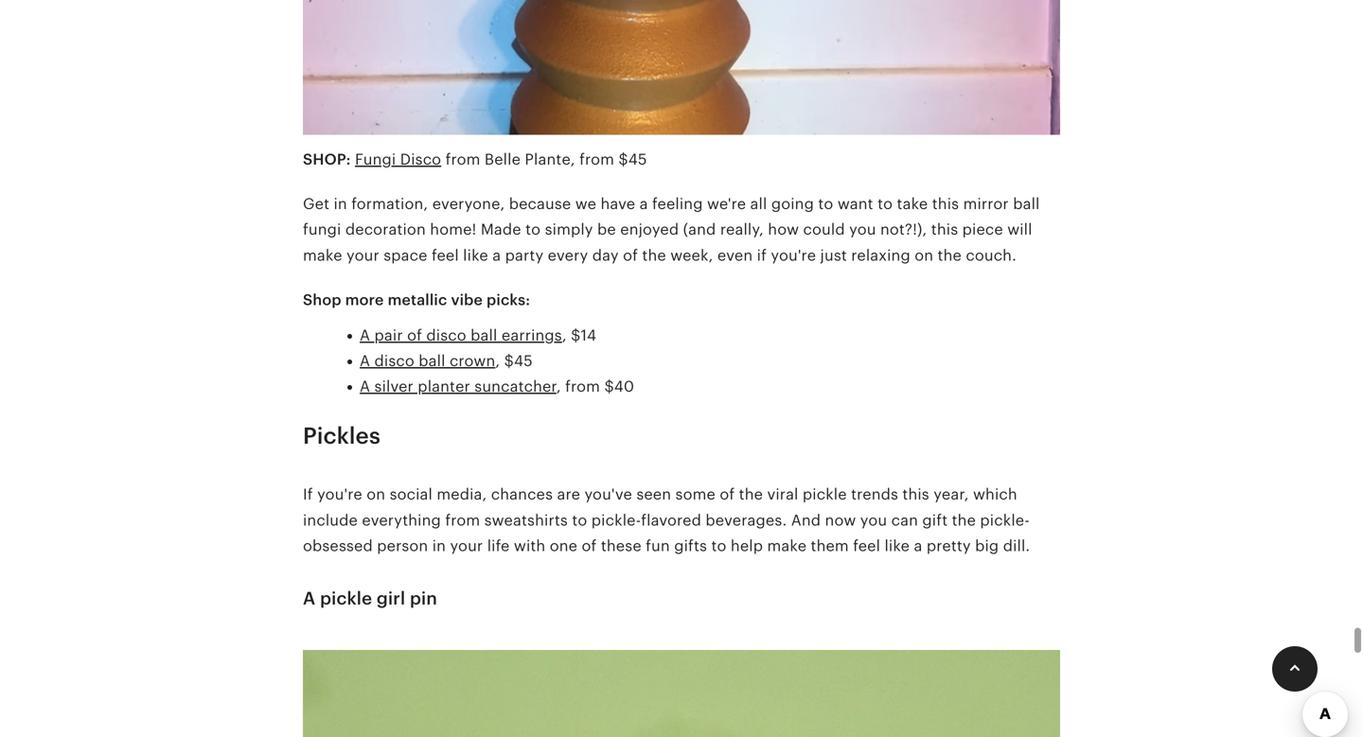 Task type: describe. For each thing, give the bounding box(es) containing it.
which
[[974, 487, 1018, 504]]

suncatcher
[[475, 379, 557, 396]]

on inside get in formation, everyone, because we have a feeling we're all going to want to take this mirror ball fungi decoration home! made to simply be enjoyed (and really, how could you not?!), this piece will make your space feel like a party every day of the week, even if you're just relaxing on the couch.
[[915, 247, 934, 264]]

a disco ball crown link
[[360, 353, 496, 370]]

to left take
[[878, 196, 893, 213]]

fungi
[[303, 221, 341, 238]]

feeling
[[653, 196, 703, 213]]

a down more at the left top
[[360, 353, 370, 370]]

$40
[[605, 379, 635, 396]]

of inside get in formation, everyone, because we have a feeling we're all going to want to take this mirror ball fungi decoration home! made to simply be enjoyed (and really, how could you not?!), this piece will make your space feel like a party every day of the week, even if you're just relaxing on the couch.
[[623, 247, 638, 264]]

if you're on social media, chances are you've seen some of the viral pickle trends this year, which include everything from sweatshirts to pickle-flavored beverages. and now you can gift the pickle- obsessed person in your life with one of these fun gifts to help make them feel like a pretty big dill.
[[303, 487, 1031, 555]]

0 vertical spatial ,
[[562, 327, 567, 344]]

chances
[[491, 487, 553, 504]]

trends
[[852, 487, 899, 504]]

we
[[576, 196, 597, 213]]

big
[[976, 538, 999, 555]]

the left couch.
[[938, 247, 962, 264]]

make inside get in formation, everyone, because we have a feeling we're all going to want to take this mirror ball fungi decoration home! made to simply be enjoyed (and really, how could you not?!), this piece will make your space feel like a party every day of the week, even if you're just relaxing on the couch.
[[303, 247, 343, 264]]

from inside a pair of disco ball earrings , $14 a disco ball crown , $45 a silver planter suncatcher , from $40
[[566, 379, 601, 396]]

simply
[[545, 221, 593, 238]]

a down obsessed
[[303, 589, 316, 609]]

make inside if you're on social media, chances are you've seen some of the viral pickle trends this year, which include everything from sweatshirts to pickle-flavored beverages. and now you can gift the pickle- obsessed person in your life with one of these fun gifts to help make them feel like a pretty big dill.
[[768, 538, 807, 555]]

formation,
[[352, 196, 428, 213]]

relaxing
[[852, 247, 911, 264]]

on inside if you're on social media, chances are you've seen some of the viral pickle trends this year, which include everything from sweatshirts to pickle-flavored beverages. and now you can gift the pickle- obsessed person in your life with one of these fun gifts to help make them feel like a pretty big dill.
[[367, 487, 386, 504]]

if
[[757, 247, 767, 264]]

seen
[[637, 487, 672, 504]]

you inside get in formation, everyone, because we have a feeling we're all going to want to take this mirror ball fungi decoration home! made to simply be enjoyed (and really, how could you not?!), this piece will make your space feel like a party every day of the week, even if you're just relaxing on the couch.
[[850, 221, 877, 238]]

even
[[718, 247, 753, 264]]

of right one
[[582, 538, 597, 555]]

some
[[676, 487, 716, 504]]

a pair of disco ball earrings link
[[360, 327, 562, 344]]

now
[[825, 512, 857, 529]]

not?!),
[[881, 221, 928, 238]]

media,
[[437, 487, 487, 504]]

like inside if you're on social media, chances are you've seen some of the viral pickle trends this year, which include everything from sweatshirts to pickle-flavored beverages. and now you can gift the pickle- obsessed person in your life with one of these fun gifts to help make them feel like a pretty big dill.
[[885, 538, 910, 555]]

disco
[[400, 151, 442, 168]]

everyone,
[[433, 196, 505, 213]]

earrings
[[502, 327, 562, 344]]

with
[[514, 538, 546, 555]]

(and
[[683, 221, 716, 238]]

because
[[509, 196, 571, 213]]

them
[[811, 538, 849, 555]]

we're
[[707, 196, 746, 213]]

life
[[487, 538, 510, 555]]

1 pickle- from the left
[[592, 512, 641, 529]]

just
[[821, 247, 848, 264]]

shop: fungi disco from belle plante, from $45
[[303, 151, 647, 168]]

1 horizontal spatial a
[[640, 196, 648, 213]]

how
[[768, 221, 800, 238]]

belle
[[485, 151, 521, 168]]

you're inside get in formation, everyone, because we have a feeling we're all going to want to take this mirror ball fungi decoration home! made to simply be enjoyed (and really, how could you not?!), this piece will make your space feel like a party every day of the week, even if you're just relaxing on the couch.
[[771, 247, 817, 264]]

and
[[792, 512, 821, 529]]

crown
[[450, 353, 496, 370]]

flavored
[[641, 512, 702, 529]]

space
[[384, 247, 428, 264]]

all
[[751, 196, 768, 213]]

party
[[505, 247, 544, 264]]

a silver planter suncatcher link
[[360, 379, 557, 396]]

a pickle girl pin
[[303, 589, 438, 609]]

person
[[377, 538, 428, 555]]

1 horizontal spatial disco
[[427, 327, 467, 344]]

pickle inside if you're on social media, chances are you've seen some of the viral pickle trends this year, which include everything from sweatshirts to pickle-flavored beverages. and now you can gift the pickle- obsessed person in your life with one of these fun gifts to help make them feel like a pretty big dill.
[[803, 487, 847, 504]]

be
[[598, 221, 616, 238]]

a pair of disco ball earrings , $14 a disco ball crown , $45 a silver planter suncatcher , from $40
[[360, 327, 635, 396]]

home!
[[430, 221, 477, 238]]

help
[[731, 538, 763, 555]]

0 vertical spatial this
[[933, 196, 960, 213]]

from inside if you're on social media, chances are you've seen some of the viral pickle trends this year, which include everything from sweatshirts to pickle-flavored beverages. and now you can gift the pickle- obsessed person in your life with one of these fun gifts to help make them feel like a pretty big dill.
[[445, 512, 480, 529]]

more
[[345, 292, 384, 309]]

everything
[[362, 512, 441, 529]]

you've
[[585, 487, 633, 504]]

metallic
[[388, 292, 447, 309]]

sweatshirts
[[485, 512, 568, 529]]

have
[[601, 196, 636, 213]]

pretty
[[927, 538, 971, 555]]

really,
[[721, 221, 764, 238]]

if
[[303, 487, 313, 504]]

fungi disco image
[[303, 0, 1061, 147]]

one
[[550, 538, 578, 555]]

week,
[[671, 247, 714, 264]]

the down "year,"
[[952, 512, 977, 529]]

want
[[838, 196, 874, 213]]

get
[[303, 196, 330, 213]]



Task type: vqa. For each thing, say whether or not it's contained in the screenshot.
stained
no



Task type: locate. For each thing, give the bounding box(es) containing it.
0 vertical spatial a
[[640, 196, 648, 213]]

going
[[772, 196, 815, 213]]

2 vertical spatial this
[[903, 487, 930, 504]]

shop:
[[303, 151, 351, 168]]

2 horizontal spatial ,
[[562, 327, 567, 344]]

0 horizontal spatial a
[[493, 247, 501, 264]]

feel down home!
[[432, 247, 459, 264]]

gifts
[[675, 538, 708, 555]]

are
[[557, 487, 581, 504]]

picks:
[[487, 292, 531, 309]]

gift
[[923, 512, 948, 529]]

1 vertical spatial a
[[493, 247, 501, 264]]

every
[[548, 247, 589, 264]]

this inside if you're on social media, chances are you've seen some of the viral pickle trends this year, which include everything from sweatshirts to pickle-flavored beverages. and now you can gift the pickle- obsessed person in your life with one of these fun gifts to help make them feel like a pretty big dill.
[[903, 487, 930, 504]]

0 vertical spatial feel
[[432, 247, 459, 264]]

shop more metallic vibe picks:
[[303, 292, 531, 309]]

a right have
[[640, 196, 648, 213]]

from left the $40
[[566, 379, 601, 396]]

to down because
[[526, 221, 541, 238]]

like inside get in formation, everyone, because we have a feeling we're all going to want to take this mirror ball fungi decoration home! made to simply be enjoyed (and really, how could you not?!), this piece will make your space feel like a party every day of the week, even if you're just relaxing on the couch.
[[463, 247, 489, 264]]

day
[[593, 247, 619, 264]]

feel
[[432, 247, 459, 264], [854, 538, 881, 555]]

the
[[643, 247, 667, 264], [938, 247, 962, 264], [739, 487, 763, 504], [952, 512, 977, 529]]

on left social
[[367, 487, 386, 504]]

0 vertical spatial on
[[915, 247, 934, 264]]

like down home!
[[463, 247, 489, 264]]

1 horizontal spatial ball
[[471, 327, 498, 344]]

1 horizontal spatial pickle-
[[981, 512, 1030, 529]]

pickle up the now
[[803, 487, 847, 504]]

planter
[[418, 379, 471, 396]]

pickle
[[803, 487, 847, 504], [320, 589, 372, 609]]

1 vertical spatial ,
[[496, 353, 500, 370]]

make down and
[[768, 538, 807, 555]]

your down decoration
[[347, 247, 380, 264]]

fungi
[[355, 151, 396, 168]]

of inside a pair of disco ball earrings , $14 a disco ball crown , $45 a silver planter suncatcher , from $40
[[407, 327, 422, 344]]

1 horizontal spatial $45
[[619, 151, 647, 168]]

, down earrings
[[557, 379, 561, 396]]

ball up crown
[[471, 327, 498, 344]]

2 vertical spatial ,
[[557, 379, 561, 396]]

2 horizontal spatial ball
[[1014, 196, 1040, 213]]

a
[[360, 327, 370, 344], [360, 353, 370, 370], [360, 379, 370, 396], [303, 589, 316, 609]]

girl
[[377, 589, 406, 609]]

in inside get in formation, everyone, because we have a feeling we're all going to want to take this mirror ball fungi decoration home! made to simply be enjoyed (and really, how could you not?!), this piece will make your space feel like a party every day of the week, even if you're just relaxing on the couch.
[[334, 196, 347, 213]]

the up beverages.
[[739, 487, 763, 504]]

of right day
[[623, 247, 638, 264]]

disco up a disco ball crown link
[[427, 327, 467, 344]]

0 horizontal spatial ball
[[419, 353, 446, 370]]

1 vertical spatial make
[[768, 538, 807, 555]]

pickle-
[[592, 512, 641, 529], [981, 512, 1030, 529]]

to down are
[[572, 512, 588, 529]]

0 horizontal spatial feel
[[432, 247, 459, 264]]

1 vertical spatial $45
[[504, 353, 533, 370]]

0 horizontal spatial make
[[303, 247, 343, 264]]

1 vertical spatial pickle
[[320, 589, 372, 609]]

can
[[892, 512, 919, 529]]

enjoyed
[[621, 221, 679, 238]]

, up suncatcher
[[496, 353, 500, 370]]

pin
[[410, 589, 438, 609]]

get in formation, everyone, because we have a feeling we're all going to want to take this mirror ball fungi decoration home! made to simply be enjoyed (and really, how could you not?!), this piece will make your space feel like a party every day of the week, even if you're just relaxing on the couch.
[[303, 196, 1040, 264]]

shop
[[303, 292, 342, 309]]

0 vertical spatial disco
[[427, 327, 467, 344]]

0 horizontal spatial like
[[463, 247, 489, 264]]

from up we
[[580, 151, 615, 168]]

$45 up have
[[619, 151, 647, 168]]

0 vertical spatial make
[[303, 247, 343, 264]]

,
[[562, 327, 567, 344], [496, 353, 500, 370], [557, 379, 561, 396]]

1 horizontal spatial pickle
[[803, 487, 847, 504]]

beverages.
[[706, 512, 787, 529]]

make down fungi
[[303, 247, 343, 264]]

1 vertical spatial on
[[367, 487, 386, 504]]

a left pair
[[360, 327, 370, 344]]

mirror
[[964, 196, 1009, 213]]

pickles
[[303, 423, 381, 449]]

you're inside if you're on social media, chances are you've seen some of the viral pickle trends this year, which include everything from sweatshirts to pickle-flavored beverages. and now you can gift the pickle- obsessed person in your life with one of these fun gifts to help make them feel like a pretty big dill.
[[317, 487, 363, 504]]

your
[[347, 247, 380, 264], [450, 538, 483, 555]]

0 horizontal spatial in
[[334, 196, 347, 213]]

$14
[[571, 327, 597, 344]]

in inside if you're on social media, chances are you've seen some of the viral pickle trends this year, which include everything from sweatshirts to pickle-flavored beverages. and now you can gift the pickle- obsessed person in your life with one of these fun gifts to help make them feel like a pretty big dill.
[[433, 538, 446, 555]]

disco up silver at the left bottom of the page
[[375, 353, 415, 370]]

0 horizontal spatial on
[[367, 487, 386, 504]]

vibe
[[451, 292, 483, 309]]

1 horizontal spatial your
[[450, 538, 483, 555]]

1 horizontal spatial in
[[433, 538, 446, 555]]

0 horizontal spatial pickle-
[[592, 512, 641, 529]]

$45 inside a pair of disco ball earrings , $14 a disco ball crown , $45 a silver planter suncatcher , from $40
[[504, 353, 533, 370]]

ball up planter
[[419, 353, 446, 370]]

2 pickle- from the left
[[981, 512, 1030, 529]]

0 vertical spatial like
[[463, 247, 489, 264]]

piece
[[963, 221, 1004, 238]]

you down want in the right of the page
[[850, 221, 877, 238]]

you're
[[771, 247, 817, 264], [317, 487, 363, 504]]

1 horizontal spatial like
[[885, 538, 910, 555]]

0 vertical spatial ball
[[1014, 196, 1040, 213]]

like down can
[[885, 538, 910, 555]]

0 horizontal spatial ,
[[496, 353, 500, 370]]

ball
[[1014, 196, 1040, 213], [471, 327, 498, 344], [419, 353, 446, 370]]

you down trends
[[861, 512, 888, 529]]

include
[[303, 512, 358, 529]]

a down made
[[493, 247, 501, 264]]

could
[[804, 221, 846, 238]]

these
[[601, 538, 642, 555]]

2 vertical spatial a
[[914, 538, 923, 555]]

to left help at right
[[712, 538, 727, 555]]

1 vertical spatial your
[[450, 538, 483, 555]]

1 vertical spatial disco
[[375, 353, 415, 370]]

pickle- up these
[[592, 512, 641, 529]]

your inside if you're on social media, chances are you've seen some of the viral pickle trends this year, which include everything from sweatshirts to pickle-flavored beverages. and now you can gift the pickle- obsessed person in your life with one of these fun gifts to help make them feel like a pretty big dill.
[[450, 538, 483, 555]]

0 horizontal spatial disco
[[375, 353, 415, 370]]

fungi disco link
[[355, 151, 442, 168]]

1 vertical spatial ball
[[471, 327, 498, 344]]

0 vertical spatial $45
[[619, 151, 647, 168]]

1 horizontal spatial you're
[[771, 247, 817, 264]]

0 horizontal spatial you're
[[317, 487, 363, 504]]

pickle left girl
[[320, 589, 372, 609]]

in right person
[[433, 538, 446, 555]]

on down not?!),
[[915, 247, 934, 264]]

, left the $14
[[562, 327, 567, 344]]

1 vertical spatial feel
[[854, 538, 881, 555]]

in right the get
[[334, 196, 347, 213]]

this left piece
[[932, 221, 959, 238]]

0 vertical spatial your
[[347, 247, 380, 264]]

make
[[303, 247, 343, 264], [768, 538, 807, 555]]

you
[[850, 221, 877, 238], [861, 512, 888, 529]]

silver
[[375, 379, 414, 396]]

you're down 'how'
[[771, 247, 817, 264]]

0 vertical spatial you
[[850, 221, 877, 238]]

1 vertical spatial this
[[932, 221, 959, 238]]

0 vertical spatial in
[[334, 196, 347, 213]]

from down media,
[[445, 512, 480, 529]]

couch.
[[966, 247, 1017, 264]]

1 horizontal spatial ,
[[557, 379, 561, 396]]

1 vertical spatial you're
[[317, 487, 363, 504]]

dill.
[[1004, 538, 1031, 555]]

a left silver at the left bottom of the page
[[360, 379, 370, 396]]

fun
[[646, 538, 670, 555]]

from left belle in the top left of the page
[[446, 151, 481, 168]]

you're up include
[[317, 487, 363, 504]]

0 vertical spatial you're
[[771, 247, 817, 264]]

pair
[[375, 327, 403, 344]]

this right take
[[933, 196, 960, 213]]

this up can
[[903, 487, 930, 504]]

you inside if you're on social media, chances are you've seen some of the viral pickle trends this year, which include everything from sweatshirts to pickle-flavored beverages. and now you can gift the pickle- obsessed person in your life with one of these fun gifts to help make them feel like a pretty big dill.
[[861, 512, 888, 529]]

$45 up suncatcher
[[504, 353, 533, 370]]

ball inside get in formation, everyone, because we have a feeling we're all going to want to take this mirror ball fungi decoration home! made to simply be enjoyed (and really, how could you not?!), this piece will make your space feel like a party every day of the week, even if you're just relaxing on the couch.
[[1014, 196, 1040, 213]]

2 vertical spatial ball
[[419, 353, 446, 370]]

0 horizontal spatial your
[[347, 247, 380, 264]]

0 horizontal spatial $45
[[504, 353, 533, 370]]

obsessed
[[303, 538, 373, 555]]

will
[[1008, 221, 1033, 238]]

of right some
[[720, 487, 735, 504]]

a
[[640, 196, 648, 213], [493, 247, 501, 264], [914, 538, 923, 555]]

0 vertical spatial pickle
[[803, 487, 847, 504]]

1 vertical spatial like
[[885, 538, 910, 555]]

social
[[390, 487, 433, 504]]

take
[[897, 196, 929, 213]]

your inside get in formation, everyone, because we have a feeling we're all going to want to take this mirror ball fungi decoration home! made to simply be enjoyed (and really, how could you not?!), this piece will make your space feel like a party every day of the week, even if you're just relaxing on the couch.
[[347, 247, 380, 264]]

to up could
[[819, 196, 834, 213]]

a inside if you're on social media, chances are you've seen some of the viral pickle trends this year, which include everything from sweatshirts to pickle-flavored beverages. and now you can gift the pickle- obsessed person in your life with one of these fun gifts to help make them feel like a pretty big dill.
[[914, 538, 923, 555]]

feel inside if you're on social media, chances are you've seen some of the viral pickle trends this year, which include everything from sweatshirts to pickle-flavored beverages. and now you can gift the pickle- obsessed person in your life with one of these fun gifts to help make them feel like a pretty big dill.
[[854, 538, 881, 555]]

2 horizontal spatial a
[[914, 538, 923, 555]]

1 vertical spatial in
[[433, 538, 446, 555]]

of right pair
[[407, 327, 422, 344]]

ball up the will
[[1014, 196, 1040, 213]]

decoration
[[346, 221, 426, 238]]

year,
[[934, 487, 969, 504]]

$45
[[619, 151, 647, 168], [504, 353, 533, 370]]

feel down the now
[[854, 538, 881, 555]]

to
[[819, 196, 834, 213], [878, 196, 893, 213], [526, 221, 541, 238], [572, 512, 588, 529], [712, 538, 727, 555]]

made
[[481, 221, 522, 238]]

1 horizontal spatial feel
[[854, 538, 881, 555]]

pickle girl enamel pin image
[[303, 639, 1061, 738]]

1 horizontal spatial on
[[915, 247, 934, 264]]

feel inside get in formation, everyone, because we have a feeling we're all going to want to take this mirror ball fungi decoration home! made to simply be enjoyed (and really, how could you not?!), this piece will make your space feel like a party every day of the week, even if you're just relaxing on the couch.
[[432, 247, 459, 264]]

1 horizontal spatial make
[[768, 538, 807, 555]]

1 vertical spatial you
[[861, 512, 888, 529]]

0 horizontal spatial pickle
[[320, 589, 372, 609]]

this
[[933, 196, 960, 213], [932, 221, 959, 238], [903, 487, 930, 504]]

of
[[623, 247, 638, 264], [407, 327, 422, 344], [720, 487, 735, 504], [582, 538, 597, 555]]

pickle- down "which"
[[981, 512, 1030, 529]]

your left life
[[450, 538, 483, 555]]

the down the enjoyed
[[643, 247, 667, 264]]

viral
[[768, 487, 799, 504]]

disco
[[427, 327, 467, 344], [375, 353, 415, 370]]

plante,
[[525, 151, 576, 168]]

a down can
[[914, 538, 923, 555]]



